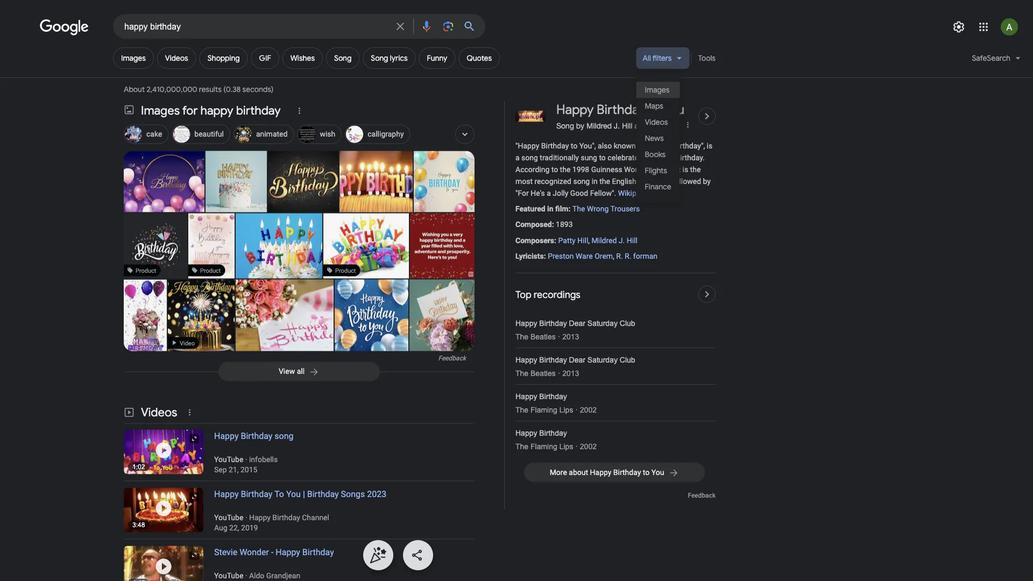 Task type: describe. For each thing, give the bounding box(es) containing it.
you",
[[580, 141, 596, 150]]

add gif element
[[259, 53, 271, 63]]

trousers
[[611, 205, 640, 214]]

youtube for happy birthday to you | birthday songs 2023
[[214, 513, 244, 522]]

0 vertical spatial feedback
[[439, 355, 466, 362]]

what to write in a birthday card - unique happy birthday wishes image
[[206, 151, 267, 212]]

0 vertical spatial j.
[[614, 121, 620, 130]]

2 happy birthday dear saturday club the beatles · 2013 from the top
[[516, 356, 636, 378]]

jolly
[[553, 189, 569, 198]]

according
[[516, 165, 550, 174]]

view all
[[279, 367, 305, 376]]

wish
[[320, 130, 336, 139]]

filters
[[653, 53, 672, 63]]

patty hill link
[[559, 236, 589, 245]]

1893
[[556, 220, 573, 229]]

0 vertical spatial ,
[[589, 236, 590, 245]]

wrong
[[587, 205, 609, 214]]

0 vertical spatial videos link
[[157, 47, 196, 69]]

flights
[[645, 166, 668, 176]]

images for maps
[[645, 85, 670, 95]]

beautiful button
[[172, 123, 230, 147]]

he's
[[531, 189, 545, 198]]

search by voice image
[[421, 20, 433, 33]]

happy birthday to you link
[[557, 101, 695, 118]]

news link
[[637, 130, 680, 146]]

recordings
[[534, 289, 581, 301]]

: for 1893
[[552, 220, 554, 229]]

more options element
[[683, 120, 694, 130]]

also
[[598, 141, 612, 150]]

view all link
[[219, 362, 380, 382]]

1 beatles from the top
[[531, 333, 556, 341]]

happy birthday to you | birthday songs 2023 heading
[[204, 488, 475, 533]]

maps
[[645, 101, 664, 111]]

1 happy birthday the flaming lips · 2002 from the top
[[516, 393, 597, 414]]

· inside youtube · happy birthday channel aug 22, 2019
[[245, 513, 247, 522]]

world
[[625, 165, 644, 174]]

results
[[199, 85, 222, 95]]

flights link
[[637, 163, 680, 179]]

cake
[[146, 130, 162, 139]]

1 lips from the top
[[560, 406, 574, 414]]

1 2013 from the top
[[563, 333, 580, 341]]

2 vertical spatial videos
[[141, 405, 177, 420]]

"happy birthday to you", also known as "happy birthday", is a song traditionally sung to celebrate a person's birthday. according to the 1998 guinness world records, it is the most recognized song in the english language, followed by "for he's a jolly good fellow".
[[516, 141, 713, 198]]

· inside "stevie wonder - happy birthday" heading
[[245, 572, 247, 580]]

song inside heading
[[275, 431, 294, 442]]

search by image image
[[442, 20, 455, 33]]

2 horizontal spatial the
[[691, 165, 701, 174]]

finance link
[[637, 179, 680, 195]]

2 2013 from the top
[[563, 369, 580, 378]]

lyricists : preston ware orem , r. r.  forman
[[516, 252, 658, 261]]

1 dear from the top
[[569, 320, 586, 328]]

english
[[612, 177, 637, 186]]

most
[[516, 177, 533, 186]]

happy
[[201, 103, 233, 118]]

21,
[[229, 466, 239, 475]]

youtube · aldo grandjean
[[214, 572, 301, 580]]

product for the happy birthday you amazing human | birthday cards & quotes 🎂🎁🎉 | send  real postcards online 'image'
[[200, 267, 221, 274]]

songs
[[341, 489, 365, 500]]

tools button
[[694, 47, 721, 69]]

2 horizontal spatial song
[[574, 177, 590, 186]]

film
[[556, 205, 569, 214]]

wikipedia link
[[619, 189, 651, 198]]

seconds)
[[243, 85, 274, 95]]

grandjean
[[266, 572, 301, 580]]

more about happy birthday to you link
[[514, 463, 716, 483]]

safesearch button
[[966, 47, 1028, 73]]

2 "happy from the left
[[648, 141, 672, 150]]

featured in film : the wrong trousers
[[516, 205, 640, 214]]

all filters
[[643, 53, 672, 63]]

1 horizontal spatial feedback button
[[688, 491, 716, 501]]

guinness
[[592, 165, 623, 174]]

images for happy birthday heading
[[141, 103, 281, 118]]

: up 1893
[[569, 205, 571, 214]]

google image
[[40, 19, 89, 36]]

1 horizontal spatial videos link
[[637, 114, 680, 130]]

you for happy birthday to you | birthday songs 2023
[[286, 489, 301, 500]]

birthday.
[[676, 153, 705, 162]]

2 2002 from the top
[[580, 443, 597, 451]]

3:48 button
[[124, 488, 204, 533]]

maps link
[[637, 98, 680, 114]]

birthday",
[[674, 141, 705, 150]]

0 horizontal spatial a
[[516, 153, 520, 162]]

song lyrics link
[[363, 47, 416, 69]]

2015
[[241, 466, 258, 475]]

130 special happy birthday wishes & messages image
[[410, 214, 475, 279]]

|
[[303, 489, 305, 500]]

gif link
[[251, 47, 279, 69]]

the wrong trousers link
[[573, 205, 640, 214]]

to inside heading
[[649, 102, 661, 118]]

3:48
[[132, 522, 145, 529]]

language,
[[639, 177, 671, 186]]

orem
[[595, 252, 613, 261]]

books
[[645, 150, 666, 159]]

fellow".
[[591, 189, 617, 198]]

books link
[[637, 146, 680, 163]]

good
[[571, 189, 589, 198]]

birthday inside "happy birthday to you", also known as "happy birthday", is a song traditionally sung to celebrate a person's birthday. according to the 1998 guinness world records, it is the most recognized song in the english language, followed by "for he's a jolly good fellow".
[[542, 141, 569, 150]]

beautiful
[[195, 130, 224, 139]]

1 horizontal spatial is
[[707, 141, 713, 150]]

stevie wonder - happy birthday heading
[[204, 546, 475, 582]]

add shopping element
[[208, 53, 240, 63]]

0 horizontal spatial the
[[560, 165, 571, 174]]

images for happy birthday
[[141, 103, 281, 118]]

song link
[[326, 47, 360, 69]]

happy birthday to you | birthday songs 2023
[[214, 489, 387, 500]]

song for add song element
[[334, 53, 352, 63]]

lyricists
[[516, 252, 544, 261]]

news
[[645, 134, 664, 143]]

Search search field
[[124, 20, 388, 34]]

stevie
[[214, 548, 238, 558]]

composers
[[516, 236, 555, 245]]

1 horizontal spatial the
[[600, 177, 611, 186]]

top
[[516, 289, 532, 301]]

(0.38
[[224, 85, 241, 95]]

1 horizontal spatial a
[[547, 189, 551, 198]]

2023
[[367, 489, 387, 500]]



Task type: vqa. For each thing, say whether or not it's contained in the screenshot.
Show Your Location image
no



Task type: locate. For each thing, give the bounding box(es) containing it.
0 horizontal spatial song
[[275, 431, 294, 442]]

videos link up 2,410,000,000
[[157, 47, 196, 69]]

0 vertical spatial 2013
[[563, 333, 580, 341]]

r. left forman
[[625, 252, 632, 261]]

0 vertical spatial happy birthday the flaming lips · 2002
[[516, 393, 597, 414]]

happy birthday you amazing human | birthday cards & quotes 🎂🎁🎉 | send  real postcards online image
[[188, 214, 235, 279]]

gif
[[259, 53, 271, 63]]

0 vertical spatial club
[[620, 320, 636, 328]]

1 vertical spatial patty
[[559, 236, 576, 245]]

for
[[182, 103, 198, 118]]

1 youtube from the top
[[214, 455, 244, 464]]

0 vertical spatial beatles
[[531, 333, 556, 341]]

list
[[516, 312, 716, 458]]

videos
[[165, 53, 188, 63], [645, 117, 668, 127], [141, 405, 177, 420]]

0 horizontal spatial by
[[577, 121, 585, 130]]

0 vertical spatial in
[[592, 177, 598, 186]]

1 vertical spatial youtube
[[214, 513, 244, 522]]

2 horizontal spatial song
[[557, 121, 575, 130]]

1 saturday from the top
[[588, 320, 618, 328]]

add wishes element
[[291, 53, 315, 63]]

2 happy birthday the flaming lips · 2002 from the top
[[516, 429, 597, 451]]

hill
[[622, 121, 633, 130], [669, 121, 680, 130], [578, 236, 589, 245], [627, 236, 638, 245]]

view
[[279, 367, 295, 376]]

1 club from the top
[[620, 320, 636, 328]]

lyrics
[[390, 53, 408, 63]]

hill left 'more options' image
[[669, 121, 680, 130]]

in inside "happy birthday to you", also known as "happy birthday", is a song traditionally sung to celebrate a person's birthday. according to the 1998 guinness world records, it is the most recognized song in the english language, followed by "for he's a jolly good fellow".
[[592, 177, 598, 186]]

videos for the rightmost videos "link"
[[645, 117, 668, 127]]

1 vertical spatial by
[[704, 177, 711, 186]]

forman
[[634, 252, 658, 261]]

song by mildred j. hill and patty hill
[[557, 121, 680, 130]]

0 vertical spatial feedback button
[[124, 355, 466, 362]]

j. down happy birthday to you heading
[[614, 121, 620, 130]]

free and customizable birthday templates image
[[414, 151, 475, 212]]

0 vertical spatial dear
[[569, 320, 586, 328]]

images up about
[[121, 53, 146, 63]]

stevie wonder - happy birthday
[[214, 548, 334, 558]]

0 horizontal spatial song
[[334, 53, 352, 63]]

safesearch
[[973, 53, 1011, 63]]

1 vertical spatial song
[[574, 177, 590, 186]]

0 horizontal spatial feedback
[[439, 355, 466, 362]]

1998
[[573, 165, 590, 174]]

0 vertical spatial 2002
[[580, 406, 597, 414]]

0 vertical spatial mildred
[[587, 121, 612, 130]]

: up preston
[[555, 236, 557, 245]]

all
[[643, 53, 651, 63]]

1 vertical spatial dear
[[569, 356, 586, 365]]

1 horizontal spatial by
[[704, 177, 711, 186]]

images for videos
[[121, 53, 146, 63]]

None search field
[[0, 13, 486, 39]]

0 vertical spatial by
[[577, 121, 585, 130]]

0 vertical spatial you
[[664, 102, 685, 118]]

1 vertical spatial happy birthday the flaming lips · 2002
[[516, 429, 597, 451]]

product
[[136, 267, 156, 274], [200, 267, 221, 274], [335, 267, 356, 274]]

3 product from the left
[[335, 267, 356, 274]]

videos up 2,410,000,000
[[165, 53, 188, 63]]

0 horizontal spatial in
[[548, 205, 554, 214]]

2 youtube from the top
[[214, 513, 244, 522]]

1 vertical spatial 2013
[[563, 369, 580, 378]]

list containing happy birthday dear saturday club
[[516, 312, 716, 458]]

0 vertical spatial images link
[[113, 47, 154, 69]]

hill up the 'r. r.  forman' link
[[627, 236, 638, 245]]

in up fellow".
[[592, 177, 598, 186]]

videos for the top videos "link"
[[165, 53, 188, 63]]

,
[[589, 236, 590, 245], [613, 252, 615, 261]]

: left preston
[[544, 252, 546, 261]]

traditionally
[[540, 153, 579, 162]]

1 flaming from the top
[[531, 406, 558, 414]]

a
[[516, 153, 520, 162], [641, 153, 645, 162], [547, 189, 551, 198]]

1 vertical spatial feedback button
[[688, 491, 716, 501]]

add song lyrics element
[[371, 53, 408, 63]]

1 horizontal spatial images link
[[637, 82, 680, 98]]

1 "happy from the left
[[516, 141, 540, 150]]

-
[[271, 548, 274, 558]]

funny link
[[419, 47, 456, 69]]

you
[[664, 102, 685, 118], [652, 468, 665, 477], [286, 489, 301, 500]]

0 vertical spatial youtube
[[214, 455, 244, 464]]

youtube inside youtube · happy birthday channel aug 22, 2019
[[214, 513, 244, 522]]

the up fellow".
[[600, 177, 611, 186]]

2 vertical spatial youtube
[[214, 572, 244, 580]]

more about happy birthday to you
[[550, 468, 665, 477]]

patty up news
[[650, 121, 667, 130]]

1 r. from the left
[[617, 252, 623, 261]]

3 youtube from the top
[[214, 572, 244, 580]]

happy birthday the flaming lips · 2002
[[516, 393, 597, 414], [516, 429, 597, 451]]

happy inside youtube · happy birthday channel aug 22, 2019
[[249, 513, 271, 522]]

1 vertical spatial 2002
[[580, 443, 597, 451]]

happy birthday! gift card! image
[[315, 214, 419, 279]]

1 happy birthday dear saturday club the beatles · 2013 from the top
[[516, 320, 636, 341]]

2 saturday from the top
[[588, 356, 618, 365]]

happy birthday song
[[214, 431, 294, 442]]

youtube
[[214, 455, 244, 464], [214, 513, 244, 522], [214, 572, 244, 580]]

1 product button from the left
[[123, 214, 188, 279]]

images link up maps
[[637, 82, 680, 98]]

2 dear from the top
[[569, 356, 586, 365]]

1:02 button
[[124, 430, 204, 475]]

"happy up person's
[[648, 141, 672, 150]]

0 vertical spatial lips
[[560, 406, 574, 414]]

0 horizontal spatial ,
[[589, 236, 590, 245]]

1 vertical spatial happy birthday dear saturday club the beatles · 2013
[[516, 356, 636, 378]]

youtube up 21,
[[214, 455, 244, 464]]

1 vertical spatial you
[[652, 468, 665, 477]]

1 horizontal spatial song
[[522, 153, 538, 162]]

1 horizontal spatial patty
[[650, 121, 667, 130]]

birthday inside youtube · happy birthday channel aug 22, 2019
[[273, 513, 300, 522]]

youtube for stevie wonder - happy birthday
[[214, 572, 244, 580]]

happy birthday dear saturday club the beatles · 2013
[[516, 320, 636, 341], [516, 356, 636, 378]]

song
[[522, 153, 538, 162], [574, 177, 590, 186], [275, 431, 294, 442]]

youtube inside "stevie wonder - happy birthday" heading
[[214, 572, 244, 580]]

1 vertical spatial j.
[[619, 236, 625, 245]]

preston ware orem link
[[548, 252, 613, 261]]

in left film
[[548, 205, 554, 214]]

video button
[[168, 278, 235, 358]]

lips
[[560, 406, 574, 414], [560, 443, 574, 451]]

1 vertical spatial in
[[548, 205, 554, 214]]

1 vertical spatial images
[[645, 85, 670, 95]]

:
[[569, 205, 571, 214], [552, 220, 554, 229], [555, 236, 557, 245], [544, 252, 546, 261]]

composers : patty hill , mildred j. hill
[[516, 236, 638, 245]]

1 horizontal spatial song
[[371, 53, 389, 63]]

product for happy birthday! gift card! image
[[335, 267, 356, 274]]

flaming
[[531, 406, 558, 414], [531, 443, 558, 451]]

images link for videos
[[113, 47, 154, 69]]

2 product from the left
[[200, 267, 221, 274]]

0 horizontal spatial patty
[[559, 236, 576, 245]]

videos link up news
[[637, 114, 680, 130]]

is right it
[[683, 165, 689, 174]]

videos inside menu
[[645, 117, 668, 127]]

animated
[[256, 130, 288, 139]]

is right birthday",
[[707, 141, 713, 150]]

images link up about
[[113, 47, 154, 69]]

by up you",
[[577, 121, 585, 130]]

images link
[[113, 47, 154, 69], [637, 82, 680, 98]]

0 horizontal spatial product
[[136, 267, 156, 274]]

view all element
[[219, 362, 380, 382]]

happy birthday song heading
[[204, 430, 475, 475]]

1 vertical spatial saturday
[[588, 356, 618, 365]]

, down "mildred j. hill" link
[[613, 252, 615, 261]]

hill up ware
[[578, 236, 589, 245]]

more
[[550, 468, 567, 477]]

wish button
[[297, 123, 342, 147]]

0 vertical spatial patty
[[650, 121, 667, 130]]

2 club from the top
[[620, 356, 636, 365]]

1 vertical spatial beatles
[[531, 369, 556, 378]]

celebrate
[[608, 153, 639, 162]]

1 horizontal spatial r.
[[625, 252, 632, 261]]

beatles
[[531, 333, 556, 341], [531, 369, 556, 378]]

all filters button
[[637, 47, 690, 73]]

youtube · infobells sep 21, 2015
[[214, 455, 278, 475]]

song for song lyrics
[[371, 53, 389, 63]]

1 vertical spatial lips
[[560, 443, 574, 451]]

a right the he's at the right of page
[[547, 189, 551, 198]]

song up traditionally on the top
[[557, 121, 575, 130]]

1 2002 from the top
[[580, 406, 597, 414]]

happy birthday images - free download on freepik image
[[124, 151, 216, 212], [258, 151, 350, 212], [335, 280, 409, 354]]

0 horizontal spatial feedback button
[[124, 355, 466, 362]]

top recordings link
[[516, 286, 716, 303]]

you for happy birthday to you
[[664, 102, 685, 118]]

2 flaming from the top
[[531, 443, 558, 451]]

0 vertical spatial song
[[522, 153, 538, 162]]

: for patty
[[555, 236, 557, 245]]

composed
[[516, 220, 552, 229]]

song up infobells
[[275, 431, 294, 442]]

"for
[[516, 189, 529, 198]]

2 horizontal spatial product
[[335, 267, 356, 274]]

video
[[180, 340, 195, 347]]

r. right orem on the top right of the page
[[617, 252, 623, 261]]

sep
[[214, 466, 227, 475]]

the down traditionally on the top
[[560, 165, 571, 174]]

0 horizontal spatial "happy
[[516, 141, 540, 150]]

2 vertical spatial you
[[286, 489, 301, 500]]

2 beatles from the top
[[531, 369, 556, 378]]

images inside menu
[[645, 85, 670, 95]]

song down "1998" at the right of page
[[574, 177, 590, 186]]

add song element
[[334, 53, 352, 63]]

1 vertical spatial ,
[[613, 252, 615, 261]]

wikipedia
[[619, 189, 651, 198]]

1 vertical spatial feedback
[[688, 492, 716, 500]]

, up the lyricists : preston ware orem , r. r.  forman
[[589, 236, 590, 245]]

dear
[[569, 320, 586, 328], [569, 356, 586, 365]]

0 horizontal spatial videos link
[[157, 47, 196, 69]]

1 product from the left
[[136, 267, 156, 274]]

1 vertical spatial mildred
[[592, 236, 617, 245]]

2 lips from the top
[[560, 443, 574, 451]]

1 vertical spatial flaming
[[531, 443, 558, 451]]

1 vertical spatial is
[[683, 165, 689, 174]]

https://megaport.hu/media/37581... - happy birthday animations image
[[168, 278, 235, 358]]

images down 2,410,000,000
[[141, 103, 180, 118]]

by right followed
[[704, 177, 711, 186]]

more options image
[[684, 121, 693, 129]]

0 horizontal spatial r.
[[617, 252, 623, 261]]

20+ free happy birthday gifs & celebration stickers - pixabay image
[[124, 280, 167, 354]]

add funny element
[[427, 53, 448, 63]]

2 product button from the left
[[188, 214, 235, 279]]

happy birthday to you: december 2019 - christmas birthday gift (001) image
[[123, 214, 188, 279]]

2019
[[241, 524, 258, 533]]

0 vertical spatial is
[[707, 141, 713, 150]]

the down birthday.
[[691, 165, 701, 174]]

1 horizontal spatial in
[[592, 177, 598, 186]]

2 horizontal spatial a
[[641, 153, 645, 162]]

menu containing images
[[637, 73, 680, 204]]

1 vertical spatial images link
[[637, 82, 680, 98]]

top recordings
[[516, 289, 581, 301]]

"happy up according
[[516, 141, 540, 150]]

2 vertical spatial images
[[141, 103, 180, 118]]

images up maps "link"
[[645, 85, 670, 95]]

feedback
[[439, 355, 466, 362], [688, 492, 716, 500]]

and
[[635, 121, 648, 130]]

song left lyrics
[[371, 53, 389, 63]]

0 vertical spatial saturday
[[588, 320, 618, 328]]

2 vertical spatial song
[[275, 431, 294, 442]]

product button
[[123, 214, 188, 279], [188, 214, 235, 279], [315, 214, 419, 279]]

sung
[[581, 153, 598, 162]]

0 horizontal spatial images link
[[113, 47, 154, 69]]

0 vertical spatial happy birthday dear saturday club the beatles · 2013
[[516, 320, 636, 341]]

belated happy birthday wishes | petal talk image
[[236, 280, 363, 351]]

1 horizontal spatial ,
[[613, 252, 615, 261]]

images link for maps
[[637, 82, 680, 98]]

menu
[[637, 73, 680, 204]]

1 vertical spatial club
[[620, 356, 636, 365]]

aldo
[[249, 572, 265, 580]]

2 r. from the left
[[625, 252, 632, 261]]

youtube inside youtube · infobells sep 21, 2015
[[214, 455, 244, 464]]

images for happy birthday link
[[124, 103, 287, 120]]

0 vertical spatial videos
[[165, 53, 188, 63]]

person's
[[647, 153, 675, 162]]

song up according
[[522, 153, 538, 162]]

recognized
[[535, 177, 572, 186]]

· inside youtube · infobells sep 21, 2015
[[245, 455, 247, 464]]

: left 1893
[[552, 220, 554, 229]]

aug
[[214, 524, 228, 533]]

history of the happy birthday song | pump it up image
[[236, 214, 334, 279]]

youtube up 22,
[[214, 513, 244, 522]]

mildred up orem on the top right of the page
[[592, 236, 617, 245]]

0 horizontal spatial is
[[683, 165, 689, 174]]

the
[[573, 205, 586, 214], [516, 333, 529, 341], [516, 369, 529, 378], [516, 406, 529, 414], [516, 443, 529, 451]]

youtube for happy birthday song
[[214, 455, 244, 464]]

saturday
[[588, 320, 618, 328], [588, 356, 618, 365]]

hill left and
[[622, 121, 633, 130]]

1 vertical spatial videos
[[645, 117, 668, 127]]

as
[[638, 141, 646, 150]]

a down the as
[[641, 153, 645, 162]]

1 horizontal spatial "happy
[[648, 141, 672, 150]]

calligraphy button
[[345, 123, 411, 147]]

22,
[[229, 524, 239, 533]]

happy birthday to you - wikipedia image
[[295, 151, 460, 212]]

ware
[[576, 252, 593, 261]]

about 2,410,000,000 results (0.38 seconds)
[[124, 85, 275, 95]]

1 horizontal spatial product
[[200, 267, 221, 274]]

youtube down stevie
[[214, 572, 244, 580]]

by inside "happy birthday to you", also known as "happy birthday", is a song traditionally sung to celebrate a person's birthday. according to the 1998 guinness world records, it is the most recognized song in the english language, followed by "for he's a jolly good fellow".
[[704, 177, 711, 186]]

happy birthday to you
[[557, 102, 685, 118]]

3 product button from the left
[[315, 214, 419, 279]]

patty down 1893
[[559, 236, 576, 245]]

song for song by mildred j. hill and patty hill
[[557, 121, 575, 130]]

1 horizontal spatial feedback
[[688, 492, 716, 500]]

videos up news link
[[645, 117, 668, 127]]

mildred up the also
[[587, 121, 612, 130]]

1 vertical spatial videos link
[[637, 114, 680, 130]]

channel
[[302, 513, 330, 522]]

: for preston
[[544, 252, 546, 261]]

0 vertical spatial images
[[121, 53, 146, 63]]

100 best birthday instagram captions - cute birthday ... image
[[410, 257, 475, 355]]

videos up 1:02 'button'
[[141, 405, 177, 420]]

a up according
[[516, 153, 520, 162]]

happy birthday to you heading
[[557, 101, 685, 118]]

add quotes element
[[467, 53, 492, 63]]

2013
[[563, 333, 580, 341], [563, 369, 580, 378]]

j. up the 'r. r.  forman' link
[[619, 236, 625, 245]]

song right add wishes element
[[334, 53, 352, 63]]

0 vertical spatial flaming
[[531, 406, 558, 414]]

funny
[[427, 53, 448, 63]]

composed : 1893
[[516, 220, 573, 229]]

known
[[614, 141, 636, 150]]

product for the happy birthday to you: december 2019 - christmas birthday gift (001) image
[[136, 267, 156, 274]]

it
[[677, 165, 681, 174]]



